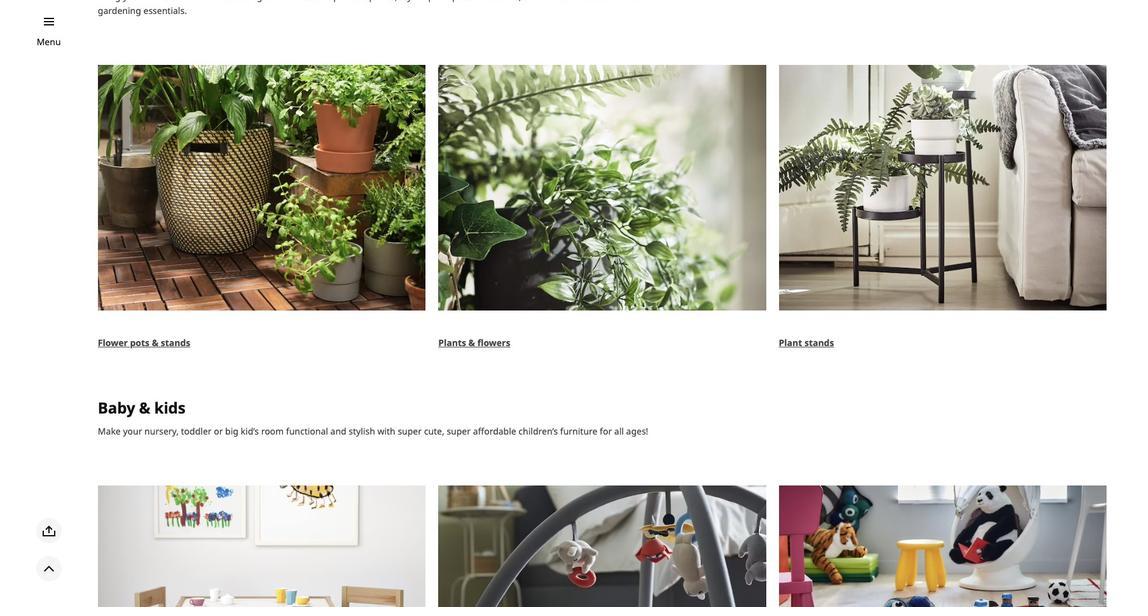 Task type: vqa. For each thing, say whether or not it's contained in the screenshot.
26,
no



Task type: locate. For each thing, give the bounding box(es) containing it.
your
[[123, 0, 142, 2], [123, 425, 142, 437]]

& right the flower at the bottom left
[[152, 337, 159, 349]]

stylish left plant
[[400, 0, 426, 2]]

your inside bring your home to life with beautiful green friends! shop house plants, stylish plant pots and stands, and more affordable home gardening essentials.
[[123, 0, 142, 2]]

kids toys on playmat next to color plastic kids furniture. image
[[779, 485, 1107, 607]]

2 home from the left
[[612, 0, 637, 2]]

0 horizontal spatial with
[[197, 0, 215, 2]]

menu button
[[37, 35, 61, 49]]

and left stands,
[[473, 0, 489, 2]]

affordable
[[567, 0, 610, 2], [473, 425, 517, 437]]

plants,
[[369, 0, 398, 2]]

1 your from the top
[[123, 0, 142, 2]]

baby
[[98, 397, 135, 418]]

super
[[398, 425, 422, 437], [447, 425, 471, 437]]

for
[[600, 425, 612, 437]]

home
[[144, 0, 169, 2], [612, 0, 637, 2]]

0 vertical spatial your
[[123, 0, 142, 2]]

cute,
[[424, 425, 445, 437]]

1 horizontal spatial affordable
[[567, 0, 610, 2]]

plant stands link
[[779, 337, 835, 349]]

flower
[[98, 337, 128, 349]]

1 home from the left
[[144, 0, 169, 2]]

& left kids on the left
[[139, 397, 151, 418]]

and
[[473, 0, 489, 2], [524, 0, 540, 2], [331, 425, 347, 437]]

1 horizontal spatial home
[[612, 0, 637, 2]]

stylish
[[400, 0, 426, 2], [349, 425, 375, 437]]

1 vertical spatial your
[[123, 425, 142, 437]]

with
[[197, 0, 215, 2], [378, 425, 396, 437]]

your right the make
[[123, 425, 142, 437]]

plant
[[429, 0, 450, 2]]

pots
[[452, 0, 471, 2], [130, 337, 150, 349]]

0 horizontal spatial pots
[[130, 337, 150, 349]]

0 vertical spatial with
[[197, 0, 215, 2]]

1 horizontal spatial super
[[447, 425, 471, 437]]

0 vertical spatial stylish
[[400, 0, 426, 2]]

1 horizontal spatial stands
[[805, 337, 835, 349]]

2 horizontal spatial and
[[524, 0, 540, 2]]

children's
[[519, 425, 558, 437]]

1 horizontal spatial with
[[378, 425, 396, 437]]

more
[[542, 0, 564, 2]]

make
[[98, 425, 121, 437]]

stands right the flower at the bottom left
[[161, 337, 190, 349]]

affordable inside bring your home to life with beautiful green friends! shop house plants, stylish plant pots and stands, and more affordable home gardening essentials.
[[567, 0, 610, 2]]

flower pots & stands link
[[98, 337, 190, 349]]

1 stands from the left
[[161, 337, 190, 349]]

friends!
[[284, 0, 316, 2]]

big
[[225, 425, 239, 437]]

pots right the flower at the bottom left
[[130, 337, 150, 349]]

1 vertical spatial stylish
[[349, 425, 375, 437]]

pots right plant
[[452, 0, 471, 2]]

stands right plant
[[805, 337, 835, 349]]

&
[[152, 337, 159, 349], [469, 337, 475, 349], [139, 397, 151, 418]]

affordable right more at the top left of the page
[[567, 0, 610, 2]]

& for plants & flowers
[[469, 337, 475, 349]]

2 stands from the left
[[805, 337, 835, 349]]

your for make
[[123, 425, 142, 437]]

affordable left 'children's'
[[473, 425, 517, 437]]

bring
[[98, 0, 121, 2]]

stylish right functional at the left of the page
[[349, 425, 375, 437]]

1 horizontal spatial stylish
[[400, 0, 426, 2]]

super left the cute,
[[398, 425, 422, 437]]

and left more at the top left of the page
[[524, 0, 540, 2]]

super right the cute,
[[447, 425, 471, 437]]

kid furniture including kids dining room set & picture frames holding their artwork. image
[[98, 485, 426, 607]]

0 horizontal spatial super
[[398, 425, 422, 437]]

0 horizontal spatial affordable
[[473, 425, 517, 437]]

0 vertical spatial pots
[[452, 0, 471, 2]]

with left the cute,
[[378, 425, 396, 437]]

& right plants
[[469, 337, 475, 349]]

and right functional at the left of the page
[[331, 425, 347, 437]]

0 horizontal spatial home
[[144, 0, 169, 2]]

toddler
[[181, 425, 212, 437]]

essentials.
[[143, 4, 187, 16]]

2 horizontal spatial &
[[469, 337, 475, 349]]

1 horizontal spatial &
[[152, 337, 159, 349]]

1 vertical spatial pots
[[130, 337, 150, 349]]

0 horizontal spatial &
[[139, 397, 151, 418]]

1 horizontal spatial pots
[[452, 0, 471, 2]]

2 your from the top
[[123, 425, 142, 437]]

stands
[[161, 337, 190, 349], [805, 337, 835, 349]]

0 vertical spatial affordable
[[567, 0, 610, 2]]

your up gardening at the left
[[123, 0, 142, 2]]

bring your home to life with beautiful green friends! shop house plants, stylish plant pots and stands, and more affordable home gardening essentials.
[[98, 0, 637, 16]]

ages!
[[627, 425, 649, 437]]

0 horizontal spatial stands
[[161, 337, 190, 349]]

with right life
[[197, 0, 215, 2]]

green plants and herbs in ceramic pots & stands atop outdoor patio flooring tiles. image
[[98, 65, 426, 311]]

kid's
[[241, 425, 259, 437]]



Task type: describe. For each thing, give the bounding box(es) containing it.
green plants in plant pots. image
[[439, 65, 767, 311]]

flowers
[[478, 337, 511, 349]]

plants & flowers
[[439, 337, 511, 349]]

plants
[[439, 337, 466, 349]]

plant
[[779, 337, 803, 349]]

1 horizontal spatial and
[[473, 0, 489, 2]]

comfy fabric baby mobile with fun toys. image
[[439, 485, 767, 607]]

plants in plant pots in metal stands next to a couch. image
[[779, 65, 1107, 311]]

1 vertical spatial affordable
[[473, 425, 517, 437]]

life
[[182, 0, 195, 2]]

flower pots & stands
[[98, 337, 190, 349]]

0 horizontal spatial stylish
[[349, 425, 375, 437]]

1 vertical spatial with
[[378, 425, 396, 437]]

or
[[214, 425, 223, 437]]

furniture
[[561, 425, 598, 437]]

pots inside bring your home to life with beautiful green friends! shop house plants, stylish plant pots and stands, and more affordable home gardening essentials.
[[452, 0, 471, 2]]

plants & flowers link
[[439, 337, 511, 349]]

gardening
[[98, 4, 141, 16]]

house
[[341, 0, 367, 2]]

to
[[171, 0, 180, 2]]

shop
[[318, 0, 339, 2]]

green
[[257, 0, 282, 2]]

stands,
[[491, 0, 522, 2]]

menu
[[37, 36, 61, 48]]

your for bring
[[123, 0, 142, 2]]

plant stands
[[779, 337, 835, 349]]

make your nursery, toddler or big kid's room functional and stylish with super cute, super affordable children's furniture for all ages!
[[98, 425, 649, 437]]

beautiful
[[217, 0, 255, 2]]

with inside bring your home to life with beautiful green friends! shop house plants, stylish plant pots and stands, and more affordable home gardening essentials.
[[197, 0, 215, 2]]

0 horizontal spatial and
[[331, 425, 347, 437]]

room
[[261, 425, 284, 437]]

stylish inside bring your home to life with beautiful green friends! shop house plants, stylish plant pots and stands, and more affordable home gardening essentials.
[[400, 0, 426, 2]]

2 super from the left
[[447, 425, 471, 437]]

all
[[615, 425, 624, 437]]

functional
[[286, 425, 328, 437]]

kids
[[154, 397, 186, 418]]

1 super from the left
[[398, 425, 422, 437]]

nursery,
[[145, 425, 179, 437]]

& for baby & kids
[[139, 397, 151, 418]]

baby & kids
[[98, 397, 186, 418]]



